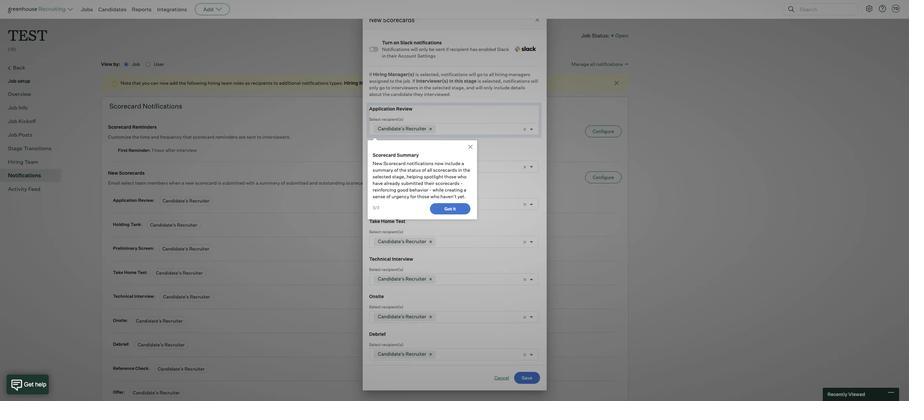 Task type: describe. For each thing, give the bounding box(es) containing it.
reports
[[132, 6, 152, 13]]

1 vertical spatial scorecard
[[195, 180, 217, 186]]

application for application review :
[[113, 198, 137, 203]]

2 recipient(s) from the top
[[382, 155, 403, 159]]

recipients
[[251, 80, 273, 86]]

test (19)
[[8, 25, 47, 52]]

select
[[121, 180, 134, 186]]

notifications inside turn on slack notifications notifications will only be sent if recipient has enabled slack in their account settings
[[414, 40, 442, 45]]

coordinator
[[477, 80, 504, 86]]

assigned
[[369, 78, 389, 84]]

0 vertical spatial scorecard
[[193, 134, 214, 140]]

0 horizontal spatial only
[[369, 85, 378, 90]]

select recipient(s) for preliminary screen
[[369, 192, 403, 197]]

1 vertical spatial team
[[135, 180, 146, 186]]

and up interviewed.
[[440, 80, 448, 86]]

if hiring manager(s)
[[369, 71, 414, 77]]

frequency
[[160, 134, 182, 140]]

now inside scorecard summary new scorecard notifications now include a summary of the status of all scorecards in the selected stage, helping spotlight those who have already submitted their scorecards - reinforcing good behavior - while creating a sense of urgency for those who haven't yet.
[[435, 161, 444, 166]]

1 horizontal spatial slack
[[497, 46, 509, 52]]

if inside is selected, notifications will go to all hiring managers assigned to the job. if
[[412, 78, 415, 84]]

0 horizontal spatial hiring
[[8, 159, 23, 165]]

overview
[[8, 91, 31, 97]]

1 candidate's from the left
[[388, 80, 415, 86]]

interviewer(s) in this stage
[[416, 78, 477, 84]]

on
[[394, 40, 399, 45]]

2 horizontal spatial only
[[484, 85, 493, 90]]

0 horizontal spatial scorecards
[[119, 170, 145, 176]]

holding
[[113, 222, 130, 227]]

selected inside scorecard summary new scorecard notifications now include a summary of the status of all scorecards in the selected stage, helping spotlight those who have already submitted their scorecards - reinforcing good behavior - while creating a sense of urgency for those who haven't yet.
[[373, 174, 391, 180]]

select recipient(s) for debrief
[[369, 343, 403, 348]]

the inside is selected, notifications will go to all hiring managers assigned to the job. if
[[395, 78, 402, 84]]

will down "stage"
[[475, 85, 483, 90]]

enabled
[[479, 46, 496, 52]]

with
[[246, 180, 255, 186]]

notifications inside is selected, notifications will go to all hiring managers assigned to the job. if
[[441, 71, 468, 77]]

email select team members when a new scorecard is submitted with a summary of submitted and outstanding scorecards for the selected stage.
[[108, 180, 419, 186]]

stage
[[8, 145, 23, 152]]

select for technical interview
[[369, 267, 381, 272]]

will inside is selected, notifications will go to all hiring managers assigned to the job. if
[[469, 71, 476, 77]]

scorecard down summary
[[383, 161, 406, 166]]

save
[[522, 376, 532, 381]]

0 vertical spatial that
[[132, 80, 141, 86]]

: inside first reminder : 1 hour after interview
[[149, 148, 151, 153]]

more.
[[520, 80, 532, 86]]

to right are
[[257, 134, 261, 140]]

1
[[152, 148, 154, 153]]

scorecard for scorecard summary new scorecard notifications now include a summary of the status of all scorecards in the selected stage, helping spotlight those who have already submitted their scorecards - reinforcing good behavior - while creating a sense of urgency for those who haven't yet.
[[373, 153, 396, 158]]

stage transitions link
[[8, 144, 58, 152]]

0 horizontal spatial notifications
[[8, 172, 41, 179]]

recipient(s) for debrief
[[382, 343, 403, 348]]

screen for preliminary screen
[[396, 181, 412, 187]]

overview link
[[8, 90, 58, 98]]

for inside scorecard summary new scorecard notifications now include a summary of the status of all scorecards in the selected stage, helping spotlight those who have already submitted their scorecards - reinforcing good behavior - while creating a sense of urgency for those who haven't yet.
[[410, 194, 416, 199]]

0 vertical spatial now
[[160, 80, 169, 86]]

will inside turn on slack notifications notifications will only be sent if recipient has enabled slack in their account settings
[[411, 46, 418, 52]]

save button
[[514, 373, 540, 385]]

2 select from the top
[[369, 155, 381, 159]]

recipient(s) for application review
[[382, 117, 403, 122]]

scorecard notifications
[[109, 102, 182, 110]]

notifications inside scorecard summary new scorecard notifications now include a summary of the status of all scorecards in the selected stage, helping spotlight those who have already submitted their scorecards - reinforcing good behavior - while creating a sense of urgency for those who haven't yet.
[[407, 161, 434, 166]]

td
[[893, 6, 899, 11]]

td button
[[891, 3, 901, 14]]

1 vertical spatial who
[[430, 194, 439, 199]]

already
[[384, 181, 400, 186]]

take home test
[[369, 219, 405, 224]]

interview for technical interview :
[[134, 294, 154, 299]]

job for job
[[132, 61, 141, 67]]

stage, inside is selected, notifications will only go to interviewers in the selected stage, and will only include details about the candidate they interviewed.
[[452, 85, 465, 90]]

job setup
[[8, 78, 30, 84]]

a left new
[[182, 180, 184, 186]]

scorecard for scorecard notifications
[[109, 102, 141, 110]]

turn
[[382, 40, 393, 45]]

setup
[[17, 78, 30, 84]]

kickoff
[[18, 118, 36, 125]]

a right with
[[256, 180, 258, 186]]

sense
[[373, 194, 385, 199]]

1 vertical spatial -
[[429, 187, 431, 193]]

of right status
[[422, 167, 426, 173]]

new inside dialog
[[369, 16, 382, 24]]

customize the time and frequency that scorecard reminders are sent to interviewers.
[[108, 134, 291, 140]]

behavior
[[409, 187, 428, 193]]

to inside is selected, notifications will only go to interviewers in the selected stage, and will only include details about the candidate they interviewed.
[[386, 85, 390, 90]]

recently
[[828, 392, 847, 398]]

select recipient(s) for application review
[[369, 117, 403, 122]]

0 vertical spatial -
[[461, 181, 463, 186]]

offer :
[[113, 390, 126, 396]]

job status:
[[581, 32, 610, 39]]

additional
[[279, 80, 301, 86]]

screen for preliminary screen :
[[138, 246, 153, 251]]

check
[[135, 366, 148, 372]]

when
[[169, 180, 181, 186]]

and right time
[[151, 134, 159, 140]]

1 vertical spatial notifications
[[143, 102, 182, 110]]

a up yet.
[[464, 187, 466, 193]]

note
[[121, 80, 131, 86]]

the right about
[[383, 91, 390, 97]]

activity feed
[[8, 186, 40, 193]]

recipient(s) for take home test
[[382, 230, 403, 235]]

select recipient(s) for onsite
[[369, 305, 403, 310]]

0 vertical spatial slack
[[400, 40, 413, 45]]

select recipient(s) for technical interview
[[369, 267, 403, 272]]

view by:
[[101, 61, 121, 67]]

scorecards up spotlight
[[433, 167, 457, 173]]

recipient(s) for technical interview
[[382, 267, 403, 272]]

1 vertical spatial hiring
[[344, 80, 358, 86]]

recently viewed
[[828, 392, 865, 398]]

stage.
[[405, 180, 419, 186]]

2 submitted from the left
[[286, 180, 308, 186]]

haven't
[[440, 194, 457, 199]]

0 horizontal spatial new scorecards
[[108, 170, 145, 176]]

of down reinforcing
[[386, 194, 391, 199]]

0 vertical spatial those
[[444, 174, 457, 180]]

open
[[615, 32, 629, 39]]

interviewed.
[[424, 91, 451, 97]]

User radio
[[146, 62, 150, 67]]

job kickoff
[[8, 118, 36, 125]]

selected inside is selected, notifications will only go to interviewers in the selected stage, and will only include details about the candidate they interviewed.
[[432, 85, 451, 90]]

first reminder : 1 hour after interview
[[118, 148, 197, 153]]

greenhouse recruiting image
[[8, 5, 68, 13]]

0 horizontal spatial sent
[[247, 134, 256, 140]]

scorecards up creating
[[435, 181, 460, 186]]

1 vertical spatial summary
[[259, 180, 280, 186]]

holding tank :
[[113, 222, 143, 227]]

if
[[446, 46, 449, 52]]

of up already
[[394, 167, 398, 173]]

(19)
[[8, 46, 16, 52]]

to right 'recipients'
[[274, 80, 278, 86]]

test
[[8, 25, 47, 45]]

candidates
[[98, 6, 127, 13]]

the up yet.
[[463, 167, 470, 173]]

hiring inside new scorecards dialog
[[373, 71, 387, 77]]

2 vertical spatial new
[[108, 170, 118, 176]]

back link
[[8, 64, 58, 72]]

notifications left "types:"
[[302, 80, 329, 86]]

take for take home test
[[369, 219, 380, 224]]

preliminary for preliminary screen :
[[113, 246, 137, 251]]

job info
[[8, 104, 28, 111]]

job for job posts
[[8, 132, 17, 138]]

hiring team
[[8, 159, 38, 165]]

onsite for onsite :
[[113, 318, 127, 323]]

job posts link
[[8, 131, 58, 139]]

1 , from the left
[[386, 80, 387, 86]]

2 candidate's from the left
[[449, 80, 476, 86]]

settings
[[417, 53, 436, 59]]

summary inside scorecard summary new scorecard notifications now include a summary of the status of all scorecards in the selected stage, helping spotlight those who have already submitted their scorecards - reinforcing good behavior - while creating a sense of urgency for those who haven't yet.
[[373, 167, 393, 173]]

roles
[[233, 80, 244, 86]]

preliminary for preliminary screen
[[369, 181, 395, 187]]

posts
[[18, 132, 32, 138]]

will right learn
[[531, 78, 538, 84]]

test link
[[8, 19, 47, 46]]

notifications left →
[[596, 61, 623, 67]]

new scorecards inside dialog
[[369, 16, 415, 24]]

0 horizontal spatial hiring
[[208, 80, 220, 86]]

jobs link
[[81, 6, 93, 13]]

job for job setup
[[8, 78, 16, 84]]

spotlight
[[424, 174, 443, 180]]

their inside scorecard summary new scorecard notifications now include a summary of the status of all scorecards in the selected stage, helping spotlight those who have already submitted their scorecards - reinforcing good behavior - while creating a sense of urgency for those who haven't yet.
[[424, 181, 434, 186]]

the down the interviewer(s)
[[424, 85, 431, 90]]

interviewers
[[391, 85, 418, 90]]

good
[[397, 187, 408, 193]]

reference check :
[[113, 366, 151, 372]]

add
[[203, 6, 214, 13]]

select for application review
[[369, 117, 381, 122]]

note that you can now add the following hiring team roles as recipients to additional notifications types: hiring manager(s) , candidate's recruiter , and candidate's coordinator . learn more.
[[121, 80, 532, 86]]

you
[[142, 80, 150, 86]]

offer
[[113, 390, 123, 396]]

debrief for debrief
[[369, 332, 386, 337]]

1 horizontal spatial team
[[221, 80, 232, 86]]

all inside 'manage all notifications →' link
[[590, 61, 595, 67]]

onsite for onsite
[[369, 294, 384, 300]]

preliminary screen
[[369, 181, 412, 187]]

by:
[[113, 61, 120, 67]]

interviewers.
[[262, 134, 291, 140]]

0 horizontal spatial is
[[218, 180, 221, 186]]

selected, for will
[[482, 78, 502, 84]]

test for take home test :
[[137, 270, 147, 275]]

job for job status:
[[581, 32, 591, 39]]

integrations
[[157, 6, 187, 13]]

have
[[373, 181, 383, 186]]

the right add
[[179, 80, 186, 86]]

and left outstanding
[[309, 180, 318, 186]]

their inside turn on slack notifications notifications will only be sent if recipient has enabled slack in their account settings
[[387, 53, 397, 59]]

technical for technical interview :
[[113, 294, 133, 299]]

manage all notifications →
[[572, 61, 629, 67]]

integrations link
[[157, 6, 187, 13]]

review for application review
[[396, 106, 413, 112]]

summary
[[397, 153, 419, 158]]

activity
[[8, 186, 27, 193]]

cancel
[[494, 376, 509, 381]]

stage, inside scorecard summary new scorecard notifications now include a summary of the status of all scorecards in the selected stage, helping spotlight those who have already submitted their scorecards - reinforcing good behavior - while creating a sense of urgency for those who haven't yet.
[[392, 174, 406, 180]]



Task type: locate. For each thing, give the bounding box(es) containing it.
for
[[371, 180, 377, 186], [410, 194, 416, 199]]

cancel link
[[494, 375, 509, 382]]

select for preliminary screen
[[369, 192, 381, 197]]

they
[[413, 91, 423, 97]]

manager(s) up job.
[[388, 71, 414, 77]]

the up reinforcing
[[378, 180, 385, 186]]

include up creating
[[445, 161, 461, 166]]

that up interview
[[183, 134, 192, 140]]

hiring up the .
[[495, 71, 508, 77]]

status
[[407, 167, 421, 173]]

now up spotlight
[[435, 161, 444, 166]]

if
[[369, 71, 372, 77], [412, 78, 415, 84]]

technical inside new scorecards dialog
[[369, 256, 391, 262]]

0 horizontal spatial who
[[430, 194, 439, 199]]

will up account
[[411, 46, 418, 52]]

sent
[[436, 46, 445, 52], [247, 134, 256, 140]]

to down 'assigned' in the top of the page
[[386, 85, 390, 90]]

1 horizontal spatial that
[[183, 134, 192, 140]]

user
[[154, 61, 164, 67]]

1 select from the top
[[369, 117, 381, 122]]

stage, down this on the top of page
[[452, 85, 465, 90]]

1 horizontal spatial screen
[[396, 181, 412, 187]]

and down "stage"
[[466, 85, 474, 90]]

5 select from the top
[[369, 267, 381, 272]]

configure for customize the time and frequency that scorecard reminders are sent to interviewers.
[[593, 129, 614, 134]]

only up about
[[369, 85, 378, 90]]

go inside is selected, notifications will go to all hiring managers assigned to the job. if
[[477, 71, 483, 77]]

1 configure from the top
[[593, 129, 614, 134]]

new
[[369, 16, 382, 24], [373, 161, 382, 166], [108, 170, 118, 176]]

1 horizontal spatial go
[[477, 71, 483, 77]]

debrief for debrief :
[[113, 342, 128, 348]]

0 horizontal spatial now
[[160, 80, 169, 86]]

1 recipient(s) from the top
[[382, 117, 403, 122]]

notifications up this on the top of page
[[441, 71, 468, 77]]

job info link
[[8, 104, 58, 112]]

hiring up 'assigned' in the top of the page
[[373, 71, 387, 77]]

technical interview :
[[113, 294, 156, 299]]

select for onsite
[[369, 305, 381, 310]]

in left this on the top of page
[[449, 78, 454, 84]]

notifications
[[382, 46, 410, 52], [143, 102, 182, 110], [8, 172, 41, 179]]

in up they
[[419, 85, 423, 90]]

scorecards left have
[[346, 180, 370, 186]]

review inside new scorecards dialog
[[396, 106, 413, 112]]

0 vertical spatial review
[[396, 106, 413, 112]]

- up creating
[[461, 181, 463, 186]]

is right new
[[218, 180, 221, 186]]

reminders
[[215, 134, 238, 140]]

- left 'while'
[[429, 187, 431, 193]]

about
[[369, 91, 382, 97]]

1 vertical spatial onsite
[[113, 318, 127, 323]]

hiring right "following" on the left top
[[208, 80, 220, 86]]

2 select recipient(s) from the top
[[369, 155, 403, 159]]

can
[[151, 80, 159, 86]]

job.
[[403, 78, 411, 84]]

and inside is selected, notifications will only go to interviewers in the selected stage, and will only include details about the candidate they interviewed.
[[466, 85, 474, 90]]

job left setup
[[8, 78, 16, 84]]

got it button
[[430, 203, 470, 215]]

1 horizontal spatial preliminary
[[369, 181, 395, 187]]

job left info
[[8, 104, 17, 111]]

of right with
[[281, 180, 285, 186]]

0 vertical spatial sent
[[436, 46, 445, 52]]

application review :
[[113, 198, 156, 203]]

only inside turn on slack notifications notifications will only be sent if recipient has enabled slack in their account settings
[[419, 46, 428, 52]]

1 vertical spatial new scorecards
[[108, 170, 145, 176]]

customize
[[108, 134, 131, 140]]

0 vertical spatial all
[[590, 61, 595, 67]]

2 horizontal spatial submitted
[[401, 181, 423, 186]]

recipient(s) for preliminary screen
[[382, 192, 403, 197]]

scorecards inside dialog
[[383, 16, 415, 24]]

→
[[624, 61, 629, 67]]

turn on slack notifications notifications will only be sent if recipient has enabled slack in their account settings
[[382, 40, 509, 59]]

in inside turn on slack notifications notifications will only be sent if recipient has enabled slack in their account settings
[[382, 53, 386, 59]]

1 horizontal spatial -
[[461, 181, 463, 186]]

scorecards up select
[[119, 170, 145, 176]]

scorecard up the scorecard reminders
[[109, 102, 141, 110]]

hour
[[155, 148, 165, 153]]

team right select
[[135, 180, 146, 186]]

1 select recipient(s) from the top
[[369, 117, 403, 122]]

6 select recipient(s) from the top
[[369, 305, 403, 310]]

0 vertical spatial screen
[[396, 181, 412, 187]]

application for application review
[[369, 106, 395, 112]]

debrief
[[369, 332, 386, 337], [113, 342, 128, 348]]

first
[[118, 148, 128, 153]]

1 vertical spatial technical
[[113, 294, 133, 299]]

5 recipient(s) from the top
[[382, 267, 403, 272]]

configure
[[593, 129, 614, 134], [593, 175, 614, 180]]

status:
[[592, 32, 610, 39]]

application inside new scorecards dialog
[[369, 106, 395, 112]]

got it
[[445, 206, 456, 212]]

if right job.
[[412, 78, 415, 84]]

include inside is selected, notifications will only go to interviewers in the selected stage, and will only include details about the candidate they interviewed.
[[494, 85, 510, 90]]

has
[[470, 46, 478, 52]]

summary up have
[[373, 167, 393, 173]]

is right "stage"
[[478, 78, 481, 84]]

scorecard up customize
[[108, 124, 131, 130]]

1 horizontal spatial stage,
[[452, 85, 465, 90]]

transitions
[[24, 145, 52, 152]]

1 vertical spatial interview
[[134, 294, 154, 299]]

is inside is selected, notifications will go to all hiring managers assigned to the job. if
[[415, 71, 419, 77]]

1 vertical spatial configure
[[593, 175, 614, 180]]

0 vertical spatial include
[[494, 85, 510, 90]]

scorecards up on
[[383, 16, 415, 24]]

sent inside turn on slack notifications notifications will only be sent if recipient has enabled slack in their account settings
[[436, 46, 445, 52]]

notifications up details
[[503, 78, 530, 84]]

for up reinforcing
[[371, 180, 377, 186]]

1 horizontal spatial who
[[458, 174, 467, 180]]

for down behavior
[[410, 194, 416, 199]]

home for take home test
[[381, 219, 395, 224]]

2 horizontal spatial all
[[590, 61, 595, 67]]

following
[[187, 80, 207, 86]]

will up "stage"
[[469, 71, 476, 77]]

, down if hiring manager(s)
[[386, 80, 387, 86]]

add button
[[195, 3, 230, 15]]

0 vertical spatial who
[[458, 174, 467, 180]]

notifications inside turn on slack notifications notifications will only be sent if recipient has enabled slack in their account settings
[[382, 46, 410, 52]]

slack right on
[[400, 40, 413, 45]]

0 horizontal spatial for
[[371, 180, 377, 186]]

1 horizontal spatial their
[[424, 181, 434, 186]]

0 horizontal spatial slack
[[400, 40, 413, 45]]

scorecard summary new scorecard notifications now include a summary of the status of all scorecards in the selected stage, helping spotlight those who have already submitted their scorecards - reinforcing good behavior - while creating a sense of urgency for those who haven't yet.
[[373, 153, 470, 199]]

0 vertical spatial for
[[371, 180, 377, 186]]

all inside scorecard summary new scorecard notifications now include a summary of the status of all scorecards in the selected stage, helping spotlight those who have already submitted their scorecards - reinforcing good behavior - while creating a sense of urgency for those who haven't yet.
[[427, 167, 432, 173]]

1 vertical spatial that
[[183, 134, 192, 140]]

manager(s) up about
[[359, 80, 386, 86]]

7 select from the top
[[369, 343, 381, 348]]

1 vertical spatial take
[[113, 270, 123, 275]]

1 vertical spatial home
[[124, 270, 137, 275]]

review down members
[[138, 198, 153, 203]]

1 horizontal spatial include
[[494, 85, 510, 90]]

screen down tank
[[138, 246, 153, 251]]

select for take home test
[[369, 230, 381, 235]]

0 vertical spatial is
[[415, 71, 419, 77]]

all right manage
[[590, 61, 595, 67]]

hiring
[[373, 71, 387, 77], [344, 80, 358, 86], [8, 159, 23, 165]]

home inside new scorecards dialog
[[381, 219, 395, 224]]

1 vertical spatial now
[[435, 161, 444, 166]]

6 recipient(s) from the top
[[382, 305, 403, 310]]

notifications down on
[[382, 46, 410, 52]]

who down 'while'
[[430, 194, 439, 199]]

0 vertical spatial onsite
[[369, 294, 384, 300]]

recipient(s) for onsite
[[382, 305, 403, 310]]

test down urgency
[[396, 219, 405, 224]]

interview for technical interview
[[392, 256, 413, 262]]

0 vertical spatial notifications
[[382, 46, 410, 52]]

hiring right "types:"
[[344, 80, 358, 86]]

home for take home test :
[[124, 270, 137, 275]]

the left status
[[399, 167, 406, 173]]

1 vertical spatial configure button
[[585, 172, 622, 184]]

0 vertical spatial configure
[[593, 129, 614, 134]]

reminders
[[132, 124, 157, 130]]

take down preliminary screen :
[[113, 270, 123, 275]]

in inside scorecard summary new scorecard notifications now include a summary of the status of all scorecards in the selected stage, helping spotlight those who have already submitted their scorecards - reinforcing good behavior - while creating a sense of urgency for those who haven't yet.
[[458, 167, 462, 173]]

summary
[[373, 167, 393, 173], [259, 180, 280, 186]]

their down spotlight
[[424, 181, 434, 186]]

application review
[[369, 106, 413, 112]]

their down on
[[387, 53, 397, 59]]

7 select recipient(s) from the top
[[369, 343, 403, 348]]

2 vertical spatial all
[[427, 167, 432, 173]]

4 recipient(s) from the top
[[382, 230, 403, 235]]

interviewer(s)
[[416, 78, 448, 84]]

job for job kickoff
[[8, 118, 17, 125]]

onsite inside new scorecards dialog
[[369, 294, 384, 300]]

preliminary
[[369, 181, 395, 187], [113, 246, 137, 251]]

application down about
[[369, 106, 395, 112]]

selected, inside is selected, notifications will go to all hiring managers assigned to the job. if
[[420, 71, 440, 77]]

reinforcing
[[373, 187, 396, 193]]

configure button for customize the time and frequency that scorecard reminders are sent to interviewers.
[[585, 126, 622, 138]]

configure image
[[865, 5, 873, 13]]

submitted
[[222, 180, 245, 186], [286, 180, 308, 186], [401, 181, 423, 186]]

2 vertical spatial is
[[218, 180, 221, 186]]

Search text field
[[798, 4, 852, 14]]

1 horizontal spatial review
[[396, 106, 413, 112]]

review for application review :
[[138, 198, 153, 203]]

the left job.
[[395, 78, 402, 84]]

screen inside new scorecards dialog
[[396, 181, 412, 187]]

job left status:
[[581, 32, 591, 39]]

selected up have
[[373, 174, 391, 180]]

1 vertical spatial debrief
[[113, 342, 128, 348]]

selected, left the .
[[482, 78, 502, 84]]

if up 'assigned' in the top of the page
[[369, 71, 372, 77]]

are
[[239, 134, 246, 140]]

preliminary down the holding tank :
[[113, 246, 137, 251]]

technical for technical interview
[[369, 256, 391, 262]]

scorecard reminders
[[108, 124, 157, 130]]

1 vertical spatial manager(s)
[[359, 80, 386, 86]]

new scorecards
[[369, 16, 415, 24], [108, 170, 145, 176]]

tank
[[130, 222, 141, 227]]

got
[[445, 206, 452, 212]]

1 vertical spatial preliminary
[[113, 246, 137, 251]]

new inside scorecard summary new scorecard notifications now include a summary of the status of all scorecards in the selected stage, helping spotlight those who have already submitted their scorecards - reinforcing good behavior - while creating a sense of urgency for those who haven't yet.
[[373, 161, 382, 166]]

0 vertical spatial take
[[369, 219, 380, 224]]

candidate's
[[388, 80, 415, 86], [449, 80, 476, 86]]

selected, for if
[[420, 71, 440, 77]]

preliminary inside new scorecards dialog
[[369, 181, 395, 187]]

2 configure button from the top
[[585, 172, 622, 184]]

selected
[[432, 85, 451, 90], [373, 174, 391, 180], [386, 180, 404, 186]]

preliminary up reinforcing
[[369, 181, 395, 187]]

new scorecards dialog
[[363, 11, 547, 402]]

0 vertical spatial application
[[369, 106, 395, 112]]

scorecard
[[193, 134, 214, 140], [195, 180, 217, 186]]

their
[[387, 53, 397, 59], [424, 181, 434, 186]]

0 vertical spatial technical
[[369, 256, 391, 262]]

3 recipient(s) from the top
[[382, 192, 403, 197]]

those down behavior
[[417, 194, 429, 199]]

1 horizontal spatial new scorecards
[[369, 16, 415, 24]]

test up technical interview :
[[137, 270, 147, 275]]

0 horizontal spatial stage,
[[392, 174, 406, 180]]

is up the interviewer(s)
[[415, 71, 419, 77]]

take
[[369, 219, 380, 224], [113, 270, 123, 275]]

scorecards
[[433, 167, 457, 173], [346, 180, 370, 186], [435, 181, 460, 186]]

preliminary screen :
[[113, 246, 155, 251]]

1 horizontal spatial onsite
[[369, 294, 384, 300]]

1 submitted from the left
[[222, 180, 245, 186]]

in down the turn
[[382, 53, 386, 59]]

1 horizontal spatial is
[[415, 71, 419, 77]]

selected up "good"
[[386, 180, 404, 186]]

recipient
[[450, 46, 469, 52]]

to down if hiring manager(s)
[[390, 78, 394, 84]]

0 horizontal spatial home
[[124, 270, 137, 275]]

in inside is selected, notifications will only go to interviewers in the selected stage, and will only include details about the candidate they interviewed.
[[419, 85, 423, 90]]

1 vertical spatial if
[[412, 78, 415, 84]]

in up creating
[[458, 167, 462, 173]]

1 horizontal spatial summary
[[373, 167, 393, 173]]

1 horizontal spatial if
[[412, 78, 415, 84]]

screen up "good"
[[396, 181, 412, 187]]

0 vertical spatial debrief
[[369, 332, 386, 337]]

new scorecards up select
[[108, 170, 145, 176]]

0 horizontal spatial all
[[427, 167, 432, 173]]

jobs
[[81, 6, 93, 13]]

go inside is selected, notifications will only go to interviewers in the selected stage, and will only include details about the candidate they interviewed.
[[379, 85, 385, 90]]

notifications inside is selected, notifications will only go to interviewers in the selected stage, and will only include details about the candidate they interviewed.
[[503, 78, 530, 84]]

slack right enabled on the right
[[497, 46, 509, 52]]

0 horizontal spatial onsite
[[113, 318, 127, 323]]

1 vertical spatial slack
[[497, 46, 509, 52]]

4 select from the top
[[369, 230, 381, 235]]

stage, up already
[[392, 174, 406, 180]]

7 recipient(s) from the top
[[382, 343, 403, 348]]

0 horizontal spatial that
[[132, 80, 141, 86]]

1 horizontal spatial debrief
[[369, 332, 386, 337]]

notifications down can
[[143, 102, 182, 110]]

those up creating
[[444, 174, 457, 180]]

1 vertical spatial go
[[379, 85, 385, 90]]

0 horizontal spatial 3
[[373, 206, 375, 211]]

2 , from the left
[[437, 80, 439, 86]]

1 3 from the left
[[373, 206, 375, 211]]

take down /
[[369, 219, 380, 224]]

application
[[369, 106, 395, 112], [113, 198, 137, 203]]

test inside new scorecards dialog
[[396, 219, 405, 224]]

1 vertical spatial selected
[[373, 174, 391, 180]]

1 vertical spatial selected,
[[482, 78, 502, 84]]

candidates link
[[98, 6, 127, 13]]

job
[[581, 32, 591, 39], [132, 61, 141, 67], [8, 78, 16, 84], [8, 104, 17, 111], [8, 118, 17, 125], [8, 132, 17, 138]]

0 horizontal spatial if
[[369, 71, 372, 77]]

the left time
[[132, 134, 139, 140]]

debrief inside new scorecards dialog
[[369, 332, 386, 337]]

2 vertical spatial selected
[[386, 180, 404, 186]]

notifications
[[414, 40, 442, 45], [596, 61, 623, 67], [441, 71, 468, 77], [503, 78, 530, 84], [302, 80, 329, 86], [407, 161, 434, 166]]

test for take home test
[[396, 219, 405, 224]]

1 vertical spatial stage,
[[392, 174, 406, 180]]

1 horizontal spatial technical
[[369, 256, 391, 262]]

0 horizontal spatial preliminary
[[113, 246, 137, 251]]

recruiter
[[416, 80, 437, 86], [406, 126, 426, 132], [406, 164, 426, 170], [189, 198, 209, 204], [406, 201, 426, 207], [177, 222, 197, 228], [406, 239, 426, 245], [189, 246, 209, 252], [183, 270, 203, 276], [406, 277, 426, 282], [190, 294, 210, 300], [406, 314, 426, 320], [163, 319, 183, 324], [165, 343, 185, 348], [406, 352, 426, 358], [184, 367, 205, 372], [160, 391, 180, 396]]

1 horizontal spatial 3
[[377, 206, 379, 211]]

0 vertical spatial home
[[381, 219, 395, 224]]

is selected, notifications will go to all hiring managers assigned to the job. if
[[369, 71, 530, 84]]

it
[[453, 206, 456, 212]]

urgency
[[392, 194, 409, 199]]

after
[[166, 148, 176, 153]]

6 select from the top
[[369, 305, 381, 310]]

submitted inside scorecard summary new scorecard notifications now include a summary of the status of all scorecards in the selected stage, helping spotlight those who have already submitted their scorecards - reinforcing good behavior - while creating a sense of urgency for those who haven't yet.
[[401, 181, 423, 186]]

hiring inside is selected, notifications will go to all hiring managers assigned to the job. if
[[495, 71, 508, 77]]

scorecard for scorecard reminders
[[108, 124, 131, 130]]

configure for email select team members when a new scorecard is submitted with a summary of submitted and outstanding scorecards for the selected stage.
[[593, 175, 614, 180]]

3 submitted from the left
[[401, 181, 423, 186]]

1 horizontal spatial test
[[396, 219, 405, 224]]

0 horizontal spatial submitted
[[222, 180, 245, 186]]

select for debrief
[[369, 343, 381, 348]]

manage all notifications → link
[[572, 61, 629, 67]]

is inside is selected, notifications will only go to interviewers in the selected stage, and will only include details about the candidate they interviewed.
[[478, 78, 481, 84]]

4 select recipient(s) from the top
[[369, 230, 403, 235]]

candidate's recruiter
[[378, 126, 426, 132], [378, 164, 426, 170], [162, 198, 209, 204], [378, 201, 426, 207], [150, 222, 197, 228], [378, 239, 426, 245], [162, 246, 209, 252], [156, 270, 203, 276], [378, 277, 426, 282], [163, 294, 210, 300], [378, 314, 426, 320], [136, 319, 183, 324], [138, 343, 185, 348], [378, 352, 426, 358], [158, 367, 205, 372], [133, 391, 180, 396]]

2 configure from the top
[[593, 175, 614, 180]]

slack
[[400, 40, 413, 45], [497, 46, 509, 52]]

1 horizontal spatial submitted
[[286, 180, 308, 186]]

2 3 from the left
[[377, 206, 379, 211]]

is for will
[[478, 78, 481, 84]]

that left 'you'
[[132, 80, 141, 86]]

job posts
[[8, 132, 32, 138]]

is for if
[[415, 71, 419, 77]]

scorecard up interview
[[193, 134, 214, 140]]

0 vertical spatial hiring
[[373, 71, 387, 77]]

1 configure button from the top
[[585, 126, 622, 138]]

all inside is selected, notifications will go to all hiring managers assigned to the job. if
[[489, 71, 494, 77]]

0 horizontal spatial summary
[[259, 180, 280, 186]]

3 select recipient(s) from the top
[[369, 192, 403, 197]]

scorecard right new
[[195, 180, 217, 186]]

.
[[504, 80, 505, 86]]

1 horizontal spatial hiring
[[344, 80, 358, 86]]

new
[[185, 180, 194, 186]]

1 vertical spatial include
[[445, 161, 461, 166]]

1 horizontal spatial hiring
[[495, 71, 508, 77]]

sent right are
[[247, 134, 256, 140]]

review down "candidate"
[[396, 106, 413, 112]]

1 vertical spatial those
[[417, 194, 429, 199]]

manager(s) inside new scorecards dialog
[[388, 71, 414, 77]]

who up creating
[[458, 174, 467, 180]]

1 horizontal spatial all
[[489, 71, 494, 77]]

0 horizontal spatial review
[[138, 198, 153, 203]]

debrief :
[[113, 342, 131, 348]]

0 vertical spatial scorecards
[[383, 16, 415, 24]]

take inside new scorecards dialog
[[369, 219, 380, 224]]

0 vertical spatial configure button
[[585, 126, 622, 138]]

Job radio
[[124, 62, 128, 67]]

0 horizontal spatial technical
[[113, 294, 133, 299]]

all up coordinator
[[489, 71, 494, 77]]

3 select from the top
[[369, 192, 381, 197]]

review
[[396, 106, 413, 112], [138, 198, 153, 203]]

td button
[[892, 5, 900, 13]]

candidate
[[391, 91, 412, 97]]

0 horizontal spatial selected,
[[420, 71, 440, 77]]

a up creating
[[462, 161, 464, 166]]

take for take home test :
[[113, 270, 123, 275]]

configure button for email select team members when a new scorecard is submitted with a summary of submitted and outstanding scorecards for the selected stage.
[[585, 172, 622, 184]]

to up coordinator
[[484, 71, 488, 77]]

job right 'job' option
[[132, 61, 141, 67]]

add
[[170, 80, 178, 86]]

selected, inside is selected, notifications will only go to interviewers in the selected stage, and will only include details about the candidate they interviewed.
[[482, 78, 502, 84]]

0 vertical spatial selected,
[[420, 71, 440, 77]]

include left details
[[494, 85, 510, 90]]

0 horizontal spatial include
[[445, 161, 461, 166]]

include inside scorecard summary new scorecard notifications now include a summary of the status of all scorecards in the selected stage, helping spotlight those who have already submitted their scorecards - reinforcing good behavior - while creating a sense of urgency for those who haven't yet.
[[445, 161, 461, 166]]

select recipient(s) for take home test
[[369, 230, 403, 235]]

5 select recipient(s) from the top
[[369, 267, 403, 272]]

interview inside new scorecards dialog
[[392, 256, 413, 262]]

only up settings
[[419, 46, 428, 52]]

job for job info
[[8, 104, 17, 111]]

1 vertical spatial hiring
[[208, 80, 220, 86]]

0 vertical spatial stage,
[[452, 85, 465, 90]]

home down sense
[[381, 219, 395, 224]]

interview
[[177, 148, 197, 153]]

0 vertical spatial preliminary
[[369, 181, 395, 187]]

notifications link
[[8, 172, 58, 180]]

-
[[461, 181, 463, 186], [429, 187, 431, 193]]

notifications up activity feed
[[8, 172, 41, 179]]

stage transitions
[[8, 145, 52, 152]]

3 / 3
[[373, 206, 379, 211]]



Task type: vqa. For each thing, say whether or not it's contained in the screenshot.
interview.
no



